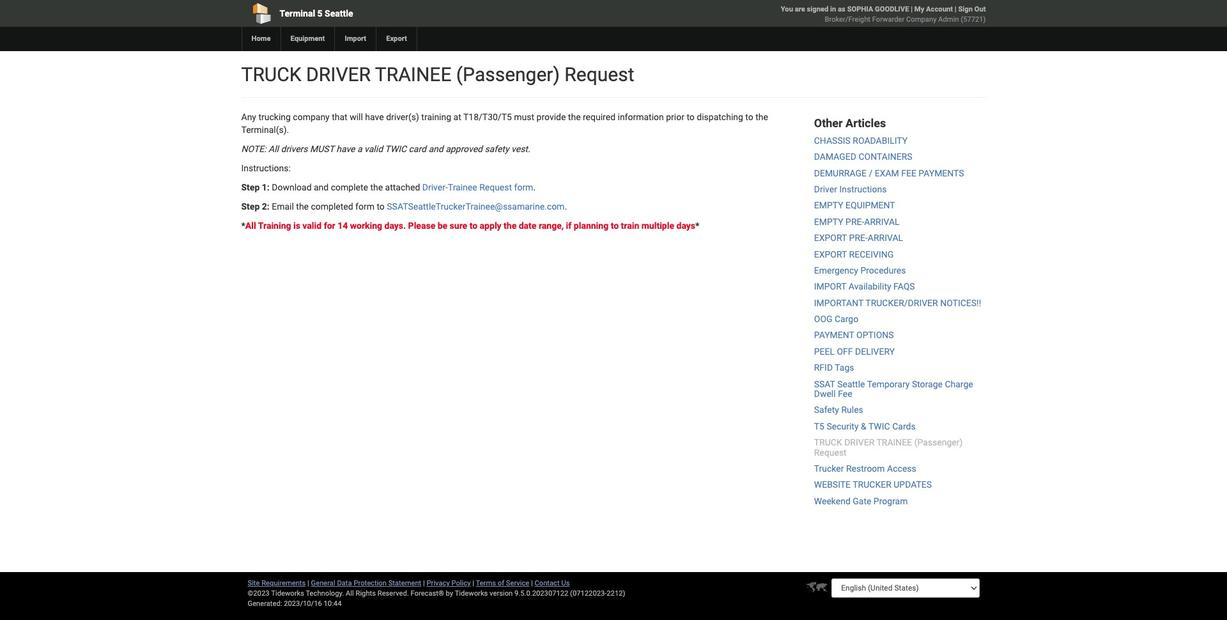 Task type: locate. For each thing, give the bounding box(es) containing it.
export link
[[376, 27, 417, 51]]

&
[[861, 421, 867, 432]]

0 horizontal spatial truck
[[241, 63, 302, 86]]

2:
[[262, 201, 270, 212]]

payments
[[919, 168, 965, 178]]

0 horizontal spatial twic
[[385, 144, 407, 154]]

to right the prior
[[687, 112, 695, 122]]

note: all drivers must have a valid twic card and approved safety vest.
[[241, 144, 530, 154]]

twic right & on the bottom right of the page
[[869, 421, 891, 432]]

all right note:
[[269, 144, 279, 154]]

valid right is
[[303, 221, 322, 231]]

* left training
[[241, 221, 245, 231]]

2 horizontal spatial all
[[346, 590, 354, 598]]

terminal 5 seattle link
[[241, 0, 541, 27]]

trainee down export link
[[375, 63, 452, 86]]

all left training
[[245, 221, 256, 231]]

1 horizontal spatial *
[[696, 221, 700, 231]]

(passenger) up the must
[[456, 63, 560, 86]]

1 horizontal spatial twic
[[869, 421, 891, 432]]

request up trucker
[[814, 447, 847, 458]]

delivery
[[856, 346, 895, 357]]

arrival up receiving
[[868, 233, 904, 243]]

export up "emergency"
[[814, 249, 847, 259]]

0 vertical spatial trainee
[[375, 63, 452, 86]]

dispatching
[[697, 112, 744, 122]]

empty pre-arrival link
[[814, 217, 900, 227]]

0 vertical spatial have
[[365, 112, 384, 122]]

have left 'a'
[[336, 144, 355, 154]]

1 horizontal spatial (passenger)
[[915, 438, 963, 448]]

complete
[[331, 182, 368, 192]]

that
[[332, 112, 348, 122]]

must
[[310, 144, 334, 154]]

2 horizontal spatial request
[[814, 447, 847, 458]]

range,
[[539, 221, 564, 231]]

by
[[446, 590, 453, 598]]

account
[[927, 5, 953, 13]]

step for step 2: email the completed form to ssatseattletruckertrainee@ssamarine.com .
[[241, 201, 260, 212]]

0 horizontal spatial (passenger)
[[456, 63, 560, 86]]

0 horizontal spatial have
[[336, 144, 355, 154]]

2 step from the top
[[241, 201, 260, 212]]

1 vertical spatial (passenger)
[[915, 438, 963, 448]]

1 vertical spatial driver
[[845, 438, 875, 448]]

all inside site requirements | general data protection statement | privacy policy | terms of service | contact us ©2023 tideworks technology. all rights reserved. forecast® by tideworks version 9.5.0.202307122 (07122023-2212) generated: 2023/10/16 10:44
[[346, 590, 354, 598]]

step for step 1: download and complete the attached driver-trainee request form .
[[241, 182, 260, 192]]

security
[[827, 421, 859, 432]]

the right provide
[[568, 112, 581, 122]]

days.
[[385, 221, 406, 231]]

(passenger) down cards
[[915, 438, 963, 448]]

oog
[[814, 314, 833, 324]]

step 1: download and complete the attached driver-trainee request form .
[[241, 182, 536, 192]]

tags
[[835, 363, 855, 373]]

my account link
[[915, 5, 953, 13]]

.
[[534, 182, 536, 192], [565, 201, 567, 212]]

| up 9.5.0.202307122
[[531, 579, 533, 588]]

ssat seattle temporary storage charge dwell fee link
[[814, 379, 974, 399]]

terminal 5 seattle
[[280, 8, 353, 19]]

. up date
[[534, 182, 536, 192]]

as
[[838, 5, 846, 13]]

0 horizontal spatial all
[[245, 221, 256, 231]]

empty down empty equipment 'link' on the right top
[[814, 217, 844, 227]]

restroom
[[847, 464, 885, 474]]

| up the forecast®
[[423, 579, 425, 588]]

and up completed
[[314, 182, 329, 192]]

import link
[[335, 27, 376, 51]]

driver down & on the bottom right of the page
[[845, 438, 875, 448]]

seattle down tags at the right bottom of the page
[[838, 379, 865, 389]]

us
[[562, 579, 570, 588]]

t5 security & twic cards link
[[814, 421, 916, 432]]

0 vertical spatial truck
[[241, 63, 302, 86]]

* right multiple
[[696, 221, 700, 231]]

1 horizontal spatial request
[[565, 63, 635, 86]]

important trucker/driver notices!! link
[[814, 298, 982, 308]]

1 vertical spatial trainee
[[877, 438, 913, 448]]

to right the sure
[[470, 221, 478, 231]]

rules
[[842, 405, 864, 415]]

equipment
[[291, 35, 325, 43]]

date
[[519, 221, 537, 231]]

form down vest.
[[514, 182, 534, 192]]

request up ssatseattletruckertrainee@ssamarine.com link
[[480, 182, 512, 192]]

valid right 'a'
[[365, 144, 383, 154]]

sophia
[[848, 5, 874, 13]]

1 vertical spatial valid
[[303, 221, 322, 231]]

all down data at the bottom of the page
[[346, 590, 354, 598]]

instructions:
[[241, 163, 291, 173]]

admin
[[939, 15, 960, 24]]

safety
[[814, 405, 840, 415]]

terminal(s).
[[241, 125, 289, 135]]

and right card
[[429, 144, 444, 154]]

request up "required"
[[565, 63, 635, 86]]

export
[[814, 233, 847, 243], [814, 249, 847, 259]]

apply
[[480, 221, 502, 231]]

equipment
[[846, 200, 896, 211]]

ssatseattletruckertrainee@ssamarine.com
[[387, 201, 565, 212]]

1 vertical spatial empty
[[814, 217, 844, 227]]

1 vertical spatial twic
[[869, 421, 891, 432]]

to down step 1: download and complete the attached driver-trainee request form .
[[377, 201, 385, 212]]

the left attached
[[370, 182, 383, 192]]

you
[[781, 5, 793, 13]]

1 horizontal spatial have
[[365, 112, 384, 122]]

0 horizontal spatial form
[[356, 201, 375, 212]]

statement
[[389, 579, 422, 588]]

2 vertical spatial all
[[346, 590, 354, 598]]

1 horizontal spatial truck
[[814, 438, 843, 448]]

charge
[[945, 379, 974, 389]]

a
[[357, 144, 362, 154]]

0 vertical spatial (passenger)
[[456, 63, 560, 86]]

14
[[338, 221, 348, 231]]

1 horizontal spatial trainee
[[877, 438, 913, 448]]

0 horizontal spatial request
[[480, 182, 512, 192]]

0 vertical spatial request
[[565, 63, 635, 86]]

1 vertical spatial request
[[480, 182, 512, 192]]

pre- down empty equipment 'link' on the right top
[[846, 217, 865, 227]]

©2023 tideworks
[[248, 590, 304, 598]]

forecast®
[[411, 590, 444, 598]]

articles
[[846, 116, 886, 130]]

are
[[795, 5, 806, 13]]

peel off delivery link
[[814, 346, 895, 357]]

seattle inside other articles chassis roadability damaged containers demurrage / exam fee payments driver instructions empty equipment empty pre-arrival export pre-arrival export receiving emergency procedures import availability faqs important trucker/driver notices!! oog cargo payment options peel off delivery rfid tags ssat seattle temporary storage charge dwell fee safety rules t5 security & twic cards truck driver trainee (passenger) request trucker restroom access website trucker updates weekend gate program
[[838, 379, 865, 389]]

valid
[[365, 144, 383, 154], [303, 221, 322, 231]]

twic left card
[[385, 144, 407, 154]]

arrival
[[865, 217, 900, 227], [868, 233, 904, 243]]

| left my
[[911, 5, 913, 13]]

requirements
[[262, 579, 306, 588]]

1 vertical spatial seattle
[[838, 379, 865, 389]]

2 vertical spatial request
[[814, 447, 847, 458]]

0 vertical spatial driver
[[306, 63, 371, 86]]

step left the 1:
[[241, 182, 260, 192]]

export up export receiving link
[[814, 233, 847, 243]]

contact
[[535, 579, 560, 588]]

0 vertical spatial all
[[269, 144, 279, 154]]

step left 2:
[[241, 201, 260, 212]]

important
[[814, 298, 864, 308]]

driver
[[306, 63, 371, 86], [845, 438, 875, 448]]

0 vertical spatial empty
[[814, 200, 844, 211]]

1 vertical spatial export
[[814, 249, 847, 259]]

training
[[258, 221, 291, 231]]

1 horizontal spatial valid
[[365, 144, 383, 154]]

0 vertical spatial .
[[534, 182, 536, 192]]

trainee down cards
[[877, 438, 913, 448]]

demurrage / exam fee payments link
[[814, 168, 965, 178]]

company
[[907, 15, 937, 24]]

driver down import link
[[306, 63, 371, 86]]

empty down driver
[[814, 200, 844, 211]]

1 horizontal spatial seattle
[[838, 379, 865, 389]]

to left train
[[611, 221, 619, 231]]

all for note:
[[269, 144, 279, 154]]

pre- down empty pre-arrival link on the right of page
[[850, 233, 868, 243]]

will
[[350, 112, 363, 122]]

trucker/driver
[[866, 298, 939, 308]]

driver(s)
[[386, 112, 419, 122]]

driver inside other articles chassis roadability damaged containers demurrage / exam fee payments driver instructions empty equipment empty pre-arrival export pre-arrival export receiving emergency procedures import availability faqs important trucker/driver notices!! oog cargo payment options peel off delivery rfid tags ssat seattle temporary storage charge dwell fee safety rules t5 security & twic cards truck driver trainee (passenger) request trucker restroom access website trucker updates weekend gate program
[[845, 438, 875, 448]]

step
[[241, 182, 260, 192], [241, 201, 260, 212]]

trucker
[[853, 480, 892, 490]]

1 horizontal spatial and
[[429, 144, 444, 154]]

have right will at the top left of page
[[365, 112, 384, 122]]

0 horizontal spatial seattle
[[325, 8, 353, 19]]

truck down t5
[[814, 438, 843, 448]]

cargo
[[835, 314, 859, 324]]

1 step from the top
[[241, 182, 260, 192]]

arrival down equipment
[[865, 217, 900, 227]]

| left sign
[[955, 5, 957, 13]]

contact us link
[[535, 579, 570, 588]]

1 vertical spatial and
[[314, 182, 329, 192]]

0 vertical spatial export
[[814, 233, 847, 243]]

0 horizontal spatial driver
[[306, 63, 371, 86]]

1 vertical spatial all
[[245, 221, 256, 231]]

1 vertical spatial step
[[241, 201, 260, 212]]

1 vertical spatial truck
[[814, 438, 843, 448]]

truck driver trainee (passenger) request
[[241, 63, 635, 86]]

all for *
[[245, 221, 256, 231]]

0 horizontal spatial trainee
[[375, 63, 452, 86]]

1 horizontal spatial form
[[514, 182, 534, 192]]

vest.
[[512, 144, 530, 154]]

driver instructions link
[[814, 184, 887, 194]]

0 horizontal spatial .
[[534, 182, 536, 192]]

1 vertical spatial .
[[565, 201, 567, 212]]

0 vertical spatial step
[[241, 182, 260, 192]]

form up working on the left top
[[356, 201, 375, 212]]

0 horizontal spatial *
[[241, 221, 245, 231]]

1 horizontal spatial all
[[269, 144, 279, 154]]

. up if
[[565, 201, 567, 212]]

truck down the "home" link
[[241, 63, 302, 86]]

temporary
[[867, 379, 910, 389]]

import
[[814, 282, 847, 292]]

any
[[241, 112, 256, 122]]

/
[[869, 168, 873, 178]]

1 horizontal spatial driver
[[845, 438, 875, 448]]

emergency procedures link
[[814, 265, 906, 276]]

weekend gate program link
[[814, 496, 908, 506]]

seattle right 5
[[325, 8, 353, 19]]

step 2: email the completed form to ssatseattletruckertrainee@ssamarine.com .
[[241, 201, 567, 212]]

the right email at the top of the page
[[296, 201, 309, 212]]

rfid
[[814, 363, 833, 373]]

t18/t30/t5
[[464, 112, 512, 122]]

have inside 'any trucking company that will have driver(s) training at t18/t30/t5 must provide the required information prior to dispatching to the terminal(s).'
[[365, 112, 384, 122]]

approved
[[446, 144, 483, 154]]



Task type: describe. For each thing, give the bounding box(es) containing it.
sign
[[959, 5, 973, 13]]

(57721)
[[961, 15, 986, 24]]

multiple
[[642, 221, 675, 231]]

fee
[[838, 389, 853, 399]]

chassis roadability link
[[814, 135, 908, 146]]

days
[[677, 221, 696, 231]]

0 horizontal spatial valid
[[303, 221, 322, 231]]

truck inside other articles chassis roadability damaged containers demurrage / exam fee payments driver instructions empty equipment empty pre-arrival export pre-arrival export receiving emergency procedures import availability faqs important trucker/driver notices!! oog cargo payment options peel off delivery rfid tags ssat seattle temporary storage charge dwell fee safety rules t5 security & twic cards truck driver trainee (passenger) request trucker restroom access website trucker updates weekend gate program
[[814, 438, 843, 448]]

attached
[[385, 182, 420, 192]]

the left date
[[504, 221, 517, 231]]

other articles chassis roadability damaged containers demurrage / exam fee payments driver instructions empty equipment empty pre-arrival export pre-arrival export receiving emergency procedures import availability faqs important trucker/driver notices!! oog cargo payment options peel off delivery rfid tags ssat seattle temporary storage charge dwell fee safety rules t5 security & twic cards truck driver trainee (passenger) request trucker restroom access website trucker updates weekend gate program
[[814, 116, 982, 506]]

off
[[837, 346, 853, 357]]

0 vertical spatial twic
[[385, 144, 407, 154]]

1 vertical spatial form
[[356, 201, 375, 212]]

access
[[888, 464, 917, 474]]

emergency
[[814, 265, 859, 276]]

generated:
[[248, 600, 282, 608]]

driver-trainee request form link
[[423, 182, 534, 192]]

general
[[311, 579, 335, 588]]

tideworks
[[455, 590, 488, 598]]

0 vertical spatial form
[[514, 182, 534, 192]]

of
[[498, 579, 505, 588]]

0 vertical spatial and
[[429, 144, 444, 154]]

1 vertical spatial pre-
[[850, 233, 868, 243]]

0 horizontal spatial and
[[314, 182, 329, 192]]

company
[[293, 112, 330, 122]]

0 vertical spatial arrival
[[865, 217, 900, 227]]

prior
[[666, 112, 685, 122]]

2 * from the left
[[696, 221, 700, 231]]

trainee
[[448, 182, 477, 192]]

provide
[[537, 112, 566, 122]]

planning
[[574, 221, 609, 231]]

1 vertical spatial arrival
[[868, 233, 904, 243]]

damaged
[[814, 152, 857, 162]]

0 vertical spatial seattle
[[325, 8, 353, 19]]

the right dispatching
[[756, 112, 769, 122]]

notices!!
[[941, 298, 982, 308]]

to right dispatching
[[746, 112, 754, 122]]

site
[[248, 579, 260, 588]]

trucker
[[814, 464, 844, 474]]

terms
[[476, 579, 496, 588]]

broker/freight
[[825, 15, 871, 24]]

email
[[272, 201, 294, 212]]

site requirements link
[[248, 579, 306, 588]]

is
[[293, 221, 300, 231]]

trucking
[[259, 112, 291, 122]]

instructions
[[840, 184, 887, 194]]

1 * from the left
[[241, 221, 245, 231]]

card
[[409, 144, 426, 154]]

terminal
[[280, 8, 315, 19]]

procedures
[[861, 265, 906, 276]]

availability
[[849, 282, 892, 292]]

(passenger) inside other articles chassis roadability damaged containers demurrage / exam fee payments driver instructions empty equipment empty pre-arrival export pre-arrival export receiving emergency procedures import availability faqs important trucker/driver notices!! oog cargo payment options peel off delivery rfid tags ssat seattle temporary storage charge dwell fee safety rules t5 security & twic cards truck driver trainee (passenger) request trucker restroom access website trucker updates weekend gate program
[[915, 438, 963, 448]]

1 horizontal spatial .
[[565, 201, 567, 212]]

1 vertical spatial have
[[336, 144, 355, 154]]

export pre-arrival link
[[814, 233, 904, 243]]

safety rules link
[[814, 405, 864, 415]]

other
[[814, 116, 843, 130]]

2 empty from the top
[[814, 217, 844, 227]]

drivers
[[281, 144, 308, 154]]

2 export from the top
[[814, 249, 847, 259]]

faqs
[[894, 282, 915, 292]]

options
[[857, 330, 894, 340]]

twic inside other articles chassis roadability damaged containers demurrage / exam fee payments driver instructions empty equipment empty pre-arrival export pre-arrival export receiving emergency procedures import availability faqs important trucker/driver notices!! oog cargo payment options peel off delivery rfid tags ssat seattle temporary storage charge dwell fee safety rules t5 security & twic cards truck driver trainee (passenger) request trucker restroom access website trucker updates weekend gate program
[[869, 421, 891, 432]]

storage
[[912, 379, 943, 389]]

sign out link
[[959, 5, 986, 13]]

protection
[[354, 579, 387, 588]]

equipment link
[[280, 27, 335, 51]]

service
[[506, 579, 530, 588]]

technology.
[[306, 590, 344, 598]]

0 vertical spatial pre-
[[846, 217, 865, 227]]

0 vertical spatial valid
[[365, 144, 383, 154]]

receiving
[[850, 249, 894, 259]]

for
[[324, 221, 336, 231]]

oog cargo link
[[814, 314, 859, 324]]

note:
[[241, 144, 266, 154]]

request inside other articles chassis roadability damaged containers demurrage / exam fee payments driver instructions empty equipment empty pre-arrival export pre-arrival export receiving emergency procedures import availability faqs important trucker/driver notices!! oog cargo payment options peel off delivery rfid tags ssat seattle temporary storage charge dwell fee safety rules t5 security & twic cards truck driver trainee (passenger) request trucker restroom access website trucker updates weekend gate program
[[814, 447, 847, 458]]

5
[[318, 8, 323, 19]]

1 export from the top
[[814, 233, 847, 243]]

| up 'tideworks' on the left bottom of the page
[[473, 579, 474, 588]]

training
[[422, 112, 452, 122]]

import availability faqs link
[[814, 282, 915, 292]]

completed
[[311, 201, 353, 212]]

containers
[[859, 152, 913, 162]]

in
[[831, 5, 837, 13]]

trainee inside other articles chassis roadability damaged containers demurrage / exam fee payments driver instructions empty equipment empty pre-arrival export pre-arrival export receiving emergency procedures import availability faqs important trucker/driver notices!! oog cargo payment options peel off delivery rfid tags ssat seattle temporary storage charge dwell fee safety rules t5 security & twic cards truck driver trainee (passenger) request trucker restroom access website trucker updates weekend gate program
[[877, 438, 913, 448]]

any trucking company that will have driver(s) training at t18/t30/t5 must provide the required information prior to dispatching to the terminal(s).
[[241, 112, 769, 135]]

if
[[566, 221, 572, 231]]

trucker restroom access link
[[814, 464, 917, 474]]

train
[[621, 221, 640, 231]]

payment
[[814, 330, 855, 340]]

website
[[814, 480, 851, 490]]

| left general
[[308, 579, 309, 588]]

terms of service link
[[476, 579, 530, 588]]

export
[[386, 35, 407, 43]]

demurrage
[[814, 168, 867, 178]]

1 empty from the top
[[814, 200, 844, 211]]

program
[[874, 496, 908, 506]]



Task type: vqa. For each thing, say whether or not it's contained in the screenshot.
Number Text Box
no



